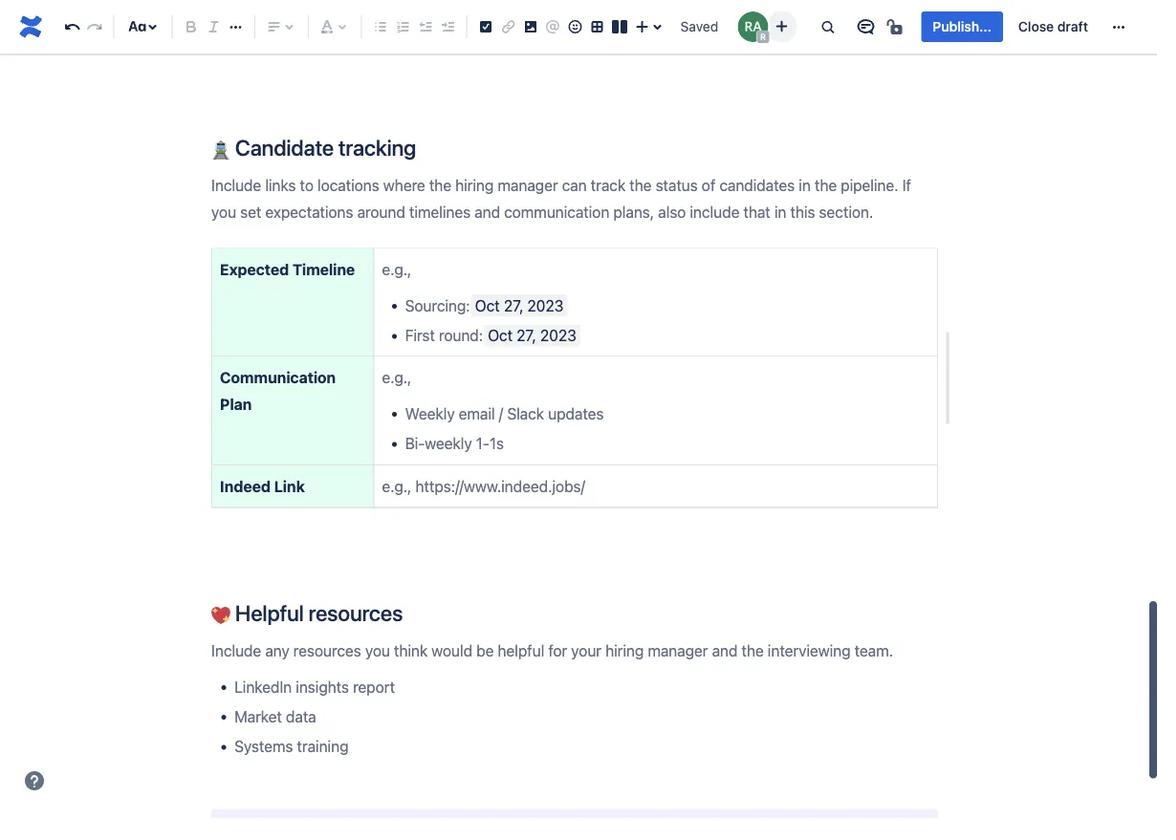 Task type: describe. For each thing, give the bounding box(es) containing it.
italic ⌘i image
[[202, 15, 225, 38]]

expected timeline
[[220, 261, 355, 279]]

indeed link
[[220, 477, 305, 496]]

0 vertical spatial oct
[[475, 296, 500, 315]]

confluence image
[[15, 11, 46, 42]]

tracking
[[339, 135, 416, 161]]

find and replace image
[[816, 15, 839, 38]]

link image
[[497, 15, 520, 38]]

1 vertical spatial 2023
[[540, 326, 577, 345]]

link
[[274, 477, 305, 496]]

0 vertical spatial 2023
[[528, 296, 564, 315]]

bullet list ⌘⇧8 image
[[369, 15, 392, 38]]

ruby anderson image
[[738, 11, 769, 42]]

publish...
[[933, 19, 992, 34]]

help image
[[23, 770, 46, 793]]

more formatting image
[[225, 15, 248, 38]]

outdent ⇧tab image
[[414, 15, 437, 38]]

draft
[[1058, 19, 1089, 34]]

1 vertical spatial oct 27, 2023
[[488, 326, 577, 345]]

table image
[[586, 15, 609, 38]]

1 vertical spatial 27,
[[517, 326, 537, 345]]

invite to edit image
[[771, 15, 793, 38]]

more image
[[1108, 15, 1131, 38]]

bold ⌘b image
[[180, 15, 203, 38]]

indeed
[[220, 477, 271, 496]]

expected
[[220, 261, 289, 279]]

close
[[1019, 19, 1054, 34]]



Task type: vqa. For each thing, say whether or not it's contained in the screenshot.
Was
no



Task type: locate. For each thing, give the bounding box(es) containing it.
2023
[[528, 296, 564, 315], [540, 326, 577, 345]]

communication
[[220, 369, 336, 387]]

close draft
[[1019, 19, 1089, 34]]

1 vertical spatial oct
[[488, 326, 513, 345]]

timeline
[[293, 261, 355, 279]]

helpful
[[235, 601, 304, 627]]

undo ⌘z image
[[61, 15, 84, 38]]

text styles image
[[126, 15, 149, 38]]

oct 27, 2023
[[475, 296, 564, 315], [488, 326, 577, 345]]

saved
[[681, 19, 719, 34]]

action item image
[[475, 15, 498, 38]]

helpful resources
[[231, 601, 403, 627]]

candidate tracking
[[231, 135, 416, 161]]

:sparkling_heart: image
[[211, 607, 231, 626]]

0 vertical spatial oct 27, 2023
[[475, 296, 564, 315]]

comment icon image
[[855, 15, 878, 38]]

confluence image
[[15, 11, 46, 42]]

publish... button
[[922, 11, 1003, 42]]

:sparkling_heart: image
[[211, 607, 231, 626]]

mention image
[[541, 15, 564, 38]]

resources
[[309, 601, 403, 627]]

0 vertical spatial 27,
[[504, 296, 524, 315]]

no restrictions image
[[885, 15, 908, 38]]

plan
[[220, 395, 252, 413]]

communication plan
[[220, 369, 340, 413]]

layouts image
[[608, 15, 631, 38]]

redo ⌘⇧z image
[[83, 15, 106, 38]]

indent tab image
[[436, 15, 459, 38]]

add image, video, or file image
[[519, 15, 542, 38]]

emoji image
[[564, 15, 587, 38]]

numbered list ⌘⇧7 image
[[392, 15, 415, 38]]

close draft button
[[1007, 11, 1100, 42]]

:tram: image
[[211, 141, 231, 160], [211, 141, 231, 160]]

oct
[[475, 296, 500, 315], [488, 326, 513, 345]]

candidate
[[235, 135, 334, 161]]

27,
[[504, 296, 524, 315], [517, 326, 537, 345]]



